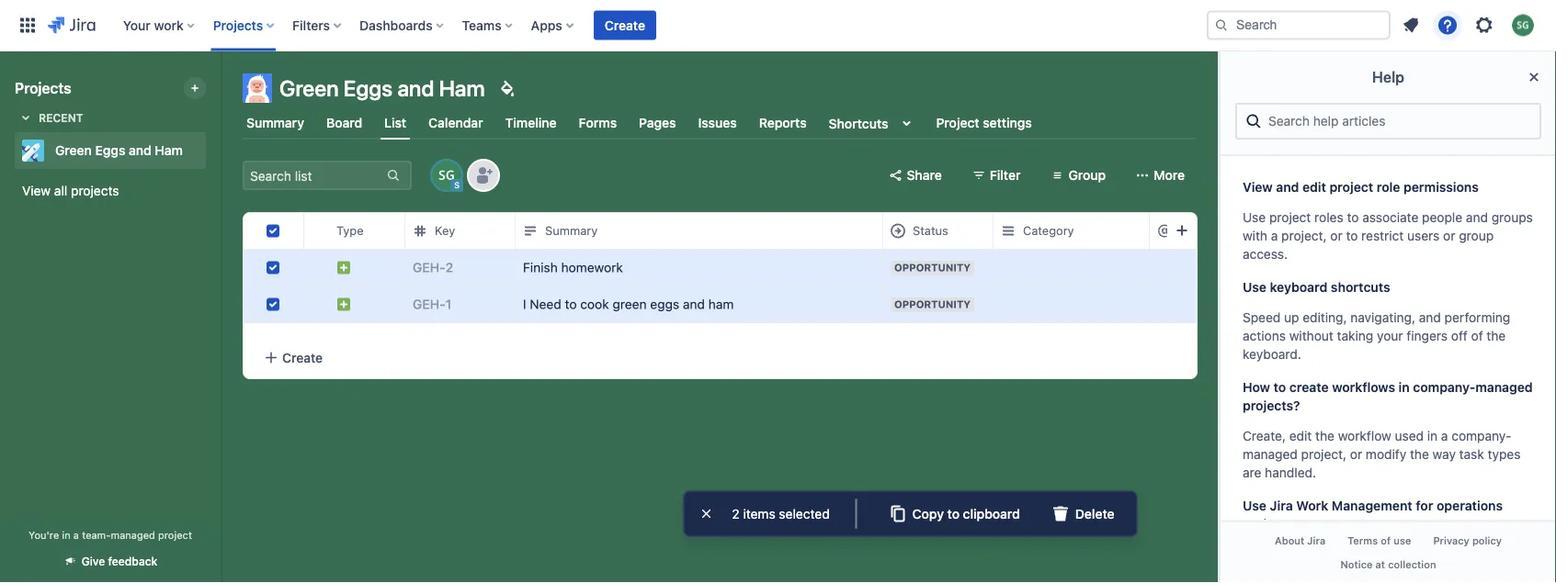 Task type: describe. For each thing, give the bounding box(es) containing it.
projects inside dropdown button
[[213, 17, 263, 33]]

share
[[907, 168, 942, 183]]

up
[[1284, 310, 1299, 325]]

your work
[[123, 17, 184, 33]]

teams
[[462, 17, 502, 33]]

and up 'list' in the left of the page
[[397, 75, 434, 101]]

calendar
[[428, 115, 483, 131]]

used
[[1395, 429, 1424, 444]]

to inside button
[[947, 506, 960, 522]]

2 vertical spatial the
[[1410, 447, 1429, 462]]

notice
[[1340, 559, 1373, 571]]

view and edit project role permissions
[[1243, 180, 1479, 195]]

associate
[[1362, 210, 1419, 225]]

Search field
[[1207, 11, 1391, 40]]

dashboards
[[359, 17, 433, 33]]

key
[[435, 224, 455, 238]]

a inside use project roles to associate people and groups with a project, or to restrict users or group access.
[[1271, 228, 1278, 244]]

taking
[[1337, 329, 1373, 344]]

sidebar navigation image
[[200, 74, 241, 110]]

project settings link
[[932, 107, 1036, 140]]

reports
[[759, 115, 807, 131]]

handled.
[[1265, 466, 1316, 481]]

view for view all projects
[[22, 183, 51, 199]]

role
[[1377, 180, 1400, 195]]

work
[[1296, 499, 1328, 514]]

2 items selected
[[732, 506, 830, 522]]

2 vertical spatial in
[[62, 529, 70, 541]]

set background color image
[[496, 77, 518, 99]]

i
[[523, 297, 526, 312]]

1 vertical spatial eggs
[[95, 143, 125, 158]]

pages
[[639, 115, 676, 131]]

shortcuts
[[829, 116, 888, 131]]

filter button
[[960, 161, 1032, 190]]

sam green image
[[432, 161, 461, 190]]

actions
[[1243, 329, 1286, 344]]

of inside speed up editing, navigating, and performing actions without taking your fingers off of the keyboard.
[[1471, 329, 1483, 344]]

fingers
[[1407, 329, 1448, 344]]

0 vertical spatial ham
[[439, 75, 485, 101]]

to left 'restrict'
[[1346, 228, 1358, 244]]

project inside use jira work management for operations project
[[1243, 517, 1287, 532]]

assignee
[[1179, 224, 1230, 238]]

view all projects
[[22, 183, 119, 199]]

and inside green eggs and ham link
[[129, 143, 151, 158]]

appswitcher icon image
[[17, 14, 39, 36]]

create
[[1289, 380, 1329, 395]]

need
[[530, 297, 561, 312]]

geh- for 1
[[413, 297, 445, 312]]

geh- for 2
[[413, 260, 445, 275]]

jira for about
[[1307, 536, 1326, 548]]

1 vertical spatial ham
[[155, 143, 183, 158]]

table containing geh-2
[[244, 212, 1556, 337]]

about
[[1275, 536, 1304, 548]]

teams button
[[456, 11, 520, 40]]

projects
[[71, 183, 119, 199]]

collection
[[1388, 559, 1436, 571]]

finish homework
[[523, 260, 623, 275]]

timeline link
[[502, 107, 560, 140]]

view for view and edit project role permissions
[[1243, 180, 1273, 195]]

use keyboard shortcuts
[[1243, 280, 1390, 295]]

row containing geh-1
[[244, 286, 1556, 324]]

0 vertical spatial green
[[279, 75, 339, 101]]

clipboard
[[963, 506, 1020, 522]]

use project roles to associate people and groups with a project, or to restrict users or group access.
[[1243, 210, 1533, 262]]

use jira work management for operations project
[[1243, 499, 1503, 532]]

to inside how to create workflows in company-managed projects?
[[1274, 380, 1286, 395]]

1 vertical spatial green
[[55, 143, 92, 158]]

group button
[[1039, 161, 1117, 190]]

to right roles
[[1347, 210, 1359, 225]]

shortcuts button
[[825, 107, 921, 140]]

category
[[1023, 224, 1074, 238]]

project inside use project roles to associate people and groups with a project, or to restrict users or group access.
[[1269, 210, 1311, 225]]

how
[[1243, 380, 1270, 395]]

copy
[[912, 506, 944, 522]]

add to starred image
[[200, 140, 222, 162]]

how to create workflows in company-managed projects?
[[1243, 380, 1533, 414]]

project up give feedback button
[[158, 529, 192, 541]]

give feedback
[[82, 556, 157, 568]]

all
[[54, 183, 67, 199]]

pages link
[[635, 107, 680, 140]]

close image
[[1523, 66, 1545, 88]]

modify
[[1366, 447, 1406, 462]]

or inside the create, edit the workflow used in a company- managed project, or modify the way task types are handled.
[[1350, 447, 1362, 462]]

board link
[[323, 107, 366, 140]]

1
[[445, 297, 452, 312]]

lead image for geh-2
[[336, 261, 351, 275]]

off
[[1451, 329, 1468, 344]]

with
[[1243, 228, 1267, 244]]

share button
[[877, 161, 953, 190]]

list
[[384, 115, 406, 130]]

notice at collection
[[1340, 559, 1436, 571]]

create button inside "primary" element
[[594, 11, 656, 40]]

shortcuts
[[1331, 280, 1390, 295]]

workflow
[[1338, 429, 1391, 444]]

projects?
[[1243, 398, 1300, 414]]

1 vertical spatial the
[[1315, 429, 1335, 444]]

ham
[[708, 297, 734, 312]]

performing
[[1445, 310, 1510, 325]]

filters
[[292, 17, 330, 33]]

create inside "primary" element
[[605, 17, 645, 33]]

forms
[[579, 115, 617, 131]]

your work button
[[117, 11, 202, 40]]

about jira button
[[1264, 530, 1337, 553]]

and inside row
[[683, 297, 705, 312]]

you're in a team-managed project
[[29, 529, 192, 541]]

dashboards button
[[354, 11, 451, 40]]

apps button
[[525, 11, 581, 40]]

editing,
[[1303, 310, 1347, 325]]

apps
[[531, 17, 562, 33]]

use jira work management for operations project button
[[1235, 490, 1541, 584]]

keyboard.
[[1243, 347, 1301, 362]]

company- inside how to create workflows in company-managed projects?
[[1413, 380, 1475, 395]]

use
[[1394, 536, 1411, 548]]

i need to cook green eggs and ham
[[523, 297, 734, 312]]

primary element
[[11, 0, 1207, 51]]

board
[[326, 115, 362, 131]]

access.
[[1243, 247, 1288, 262]]



Task type: vqa. For each thing, say whether or not it's contained in the screenshot.
Project settings
yes



Task type: locate. For each thing, give the bounding box(es) containing it.
and up 'view all projects' link
[[129, 143, 151, 158]]

without
[[1289, 329, 1334, 344]]

2 up '1'
[[445, 260, 453, 275]]

1 vertical spatial green eggs and ham
[[55, 143, 183, 158]]

use inside use jira work management for operations project
[[1243, 499, 1267, 514]]

1 horizontal spatial ham
[[439, 75, 485, 101]]

task
[[1459, 447, 1484, 462]]

green eggs and ham up 'view all projects' link
[[55, 143, 183, 158]]

1 vertical spatial 2
[[732, 506, 740, 522]]

summary link
[[243, 107, 308, 140]]

green up summary link
[[279, 75, 339, 101]]

collapse recent projects image
[[15, 107, 37, 129]]

0 vertical spatial create button
[[594, 11, 656, 40]]

search image
[[1214, 18, 1229, 33]]

0 horizontal spatial eggs
[[95, 143, 125, 158]]

in inside the create, edit the workflow used in a company- managed project, or modify the way task types are handled.
[[1427, 429, 1438, 444]]

0 horizontal spatial view
[[22, 183, 51, 199]]

view
[[1243, 180, 1273, 195], [22, 183, 51, 199]]

table
[[244, 212, 1556, 337]]

1 lead image from the top
[[336, 261, 351, 275]]

green down recent
[[55, 143, 92, 158]]

0 vertical spatial opportunity
[[894, 262, 971, 274]]

0 horizontal spatial jira
[[1270, 499, 1293, 514]]

project settings
[[936, 115, 1032, 131]]

0 vertical spatial 2
[[445, 260, 453, 275]]

banner containing your work
[[0, 0, 1556, 51]]

terms of use link
[[1337, 530, 1422, 553]]

homework
[[561, 260, 623, 275]]

project
[[1329, 180, 1373, 195], [1269, 210, 1311, 225], [1243, 517, 1287, 532], [158, 529, 192, 541]]

1 horizontal spatial 2
[[732, 506, 740, 522]]

0 horizontal spatial in
[[62, 529, 70, 541]]

2 lead image from the top
[[336, 297, 351, 312]]

1 vertical spatial create button
[[244, 337, 1197, 379]]

summary
[[246, 115, 304, 131], [545, 224, 598, 238]]

geh-2
[[413, 260, 453, 275]]

projects up sidebar navigation icon
[[213, 17, 263, 33]]

of right the off
[[1471, 329, 1483, 344]]

use up speed
[[1243, 280, 1267, 295]]

operations
[[1437, 499, 1503, 514]]

1 vertical spatial opportunity
[[894, 299, 971, 311]]

2 horizontal spatial the
[[1487, 329, 1506, 344]]

the down performing
[[1487, 329, 1506, 344]]

speed
[[1243, 310, 1281, 325]]

help
[[1372, 68, 1404, 86]]

company-
[[1413, 380, 1475, 395], [1452, 429, 1512, 444]]

1 horizontal spatial eggs
[[343, 75, 393, 101]]

edit inside the create, edit the workflow used in a company- managed project, or modify the way task types are handled.
[[1289, 429, 1312, 444]]

project left role
[[1329, 180, 1373, 195]]

2 inside row
[[445, 260, 453, 275]]

0 vertical spatial lead image
[[336, 261, 351, 275]]

0 horizontal spatial of
[[1381, 536, 1391, 548]]

group
[[1068, 168, 1106, 183]]

users
[[1407, 228, 1440, 244]]

2 use from the top
[[1243, 280, 1267, 295]]

items
[[743, 506, 775, 522]]

Search help articles field
[[1263, 105, 1532, 138]]

and up fingers
[[1419, 310, 1441, 325]]

edit right create, on the right bottom of the page
[[1289, 429, 1312, 444]]

the
[[1487, 329, 1506, 344], [1315, 429, 1335, 444], [1410, 447, 1429, 462]]

delete
[[1075, 506, 1115, 522]]

button to open the fields dropdown. open the fields dropdown to add fields to list view or create a new field image
[[1171, 220, 1193, 242]]

company- down the off
[[1413, 380, 1475, 395]]

or
[[1330, 228, 1343, 244], [1443, 228, 1455, 244], [1350, 447, 1362, 462]]

copy to clipboard
[[912, 506, 1020, 522]]

0 horizontal spatial summary
[[246, 115, 304, 131]]

you're
[[29, 529, 59, 541]]

project, inside use project roles to associate people and groups with a project, or to restrict users or group access.
[[1281, 228, 1327, 244]]

managed down create, on the right bottom of the page
[[1243, 447, 1298, 462]]

your
[[123, 17, 151, 33]]

0 vertical spatial company-
[[1413, 380, 1475, 395]]

1 opportunity from the top
[[894, 262, 971, 274]]

view left all
[[22, 183, 51, 199]]

type
[[336, 224, 364, 238]]

for
[[1416, 499, 1433, 514]]

jira for use
[[1270, 499, 1293, 514]]

0 vertical spatial the
[[1487, 329, 1506, 344]]

1 vertical spatial use
[[1243, 280, 1267, 295]]

1 vertical spatial in
[[1427, 429, 1438, 444]]

use for use project roles to associate people and groups with a project, or to restrict users or group access.
[[1243, 210, 1266, 225]]

privacy policy
[[1433, 536, 1502, 548]]

help image
[[1437, 14, 1459, 36]]

0 horizontal spatial projects
[[15, 80, 71, 97]]

0 vertical spatial green eggs and ham
[[279, 75, 485, 101]]

Search list text field
[[244, 163, 384, 188]]

more button
[[1124, 161, 1196, 190]]

lead image
[[336, 261, 351, 275], [336, 297, 351, 312]]

terms of use
[[1348, 536, 1411, 548]]

privacy
[[1433, 536, 1470, 548]]

group
[[1459, 228, 1494, 244]]

3 use from the top
[[1243, 499, 1267, 514]]

project
[[936, 115, 979, 131]]

at
[[1375, 559, 1385, 571]]

geh-
[[413, 260, 445, 275], [413, 297, 445, 312]]

keyboard
[[1270, 280, 1328, 295]]

3 row from the top
[[244, 286, 1556, 324]]

or down people
[[1443, 228, 1455, 244]]

and up access.
[[1276, 180, 1299, 195]]

green
[[613, 297, 647, 312]]

1 vertical spatial company-
[[1452, 429, 1512, 444]]

the inside speed up editing, navigating, and performing actions without taking your fingers off of the keyboard.
[[1487, 329, 1506, 344]]

create
[[605, 17, 645, 33], [282, 350, 323, 365]]

geh-1 link
[[413, 295, 452, 314]]

edit
[[1302, 180, 1326, 195], [1289, 429, 1312, 444]]

managed up feedback
[[111, 529, 155, 541]]

0 horizontal spatial managed
[[111, 529, 155, 541]]

reports link
[[755, 107, 810, 140]]

your profile and settings image
[[1512, 14, 1534, 36]]

1 vertical spatial projects
[[15, 80, 71, 97]]

1 horizontal spatial jira
[[1307, 536, 1326, 548]]

use for use jira work management for operations project
[[1243, 499, 1267, 514]]

delete button
[[1038, 500, 1126, 529]]

0 vertical spatial projects
[[213, 17, 263, 33]]

settings image
[[1473, 14, 1495, 36]]

1 horizontal spatial managed
[[1243, 447, 1298, 462]]

0 horizontal spatial or
[[1330, 228, 1343, 244]]

the left workflow
[[1315, 429, 1335, 444]]

ham up calendar
[[439, 75, 485, 101]]

managed up types
[[1475, 380, 1533, 395]]

0 horizontal spatial green eggs and ham
[[55, 143, 183, 158]]

create button right apps popup button
[[594, 11, 656, 40]]

people
[[1422, 210, 1462, 225]]

jira inside use jira work management for operations project
[[1270, 499, 1293, 514]]

about jira
[[1275, 536, 1326, 548]]

filter
[[990, 168, 1021, 183]]

use for use keyboard shortcuts
[[1243, 280, 1267, 295]]

project, up handled.
[[1301, 447, 1347, 462]]

project, inside the create, edit the workflow used in a company- managed project, or modify the way task types are handled.
[[1301, 447, 1347, 462]]

create, edit the workflow used in a company- managed project, or modify the way task types are handled.
[[1243, 429, 1521, 481]]

the down used
[[1410, 447, 1429, 462]]

1 vertical spatial jira
[[1307, 536, 1326, 548]]

or down workflow
[[1350, 447, 1362, 462]]

1 horizontal spatial the
[[1410, 447, 1429, 462]]

green eggs and ham up 'list' in the left of the page
[[279, 75, 485, 101]]

geh-1
[[413, 297, 452, 312]]

1 vertical spatial managed
[[1243, 447, 1298, 462]]

and inside speed up editing, navigating, and performing actions without taking your fingers off of the keyboard.
[[1419, 310, 1441, 325]]

a
[[1271, 228, 1278, 244], [1441, 429, 1448, 444], [73, 529, 79, 541]]

use down are
[[1243, 499, 1267, 514]]

work
[[154, 17, 184, 33]]

a left the team-
[[73, 529, 79, 541]]

a right with
[[1271, 228, 1278, 244]]

company- up task
[[1452, 429, 1512, 444]]

settings
[[983, 115, 1032, 131]]

1 use from the top
[[1243, 210, 1266, 225]]

0 vertical spatial edit
[[1302, 180, 1326, 195]]

tab list containing list
[[232, 107, 1207, 140]]

1 horizontal spatial or
[[1350, 447, 1362, 462]]

selected
[[779, 506, 830, 522]]

jira right about
[[1307, 536, 1326, 548]]

2 left items
[[732, 506, 740, 522]]

opportunity for finish homework
[[894, 262, 971, 274]]

and up group
[[1466, 210, 1488, 225]]

view all projects link
[[15, 175, 206, 208]]

0 horizontal spatial ham
[[155, 143, 183, 158]]

1 horizontal spatial view
[[1243, 180, 1273, 195]]

1 horizontal spatial in
[[1399, 380, 1410, 395]]

2 horizontal spatial in
[[1427, 429, 1438, 444]]

create button down ham
[[244, 337, 1197, 379]]

your
[[1377, 329, 1403, 344]]

add people image
[[472, 165, 494, 187]]

a inside the create, edit the workflow used in a company- managed project, or modify the way task types are handled.
[[1441, 429, 1448, 444]]

jira inside button
[[1307, 536, 1326, 548]]

lead image for geh-1
[[336, 297, 351, 312]]

issues
[[698, 115, 737, 131]]

green eggs and ham inside green eggs and ham link
[[55, 143, 183, 158]]

summary inside tab list
[[246, 115, 304, 131]]

2 horizontal spatial managed
[[1475, 380, 1533, 395]]

create project image
[[188, 81, 202, 96]]

calendar link
[[425, 107, 487, 140]]

managed inside the create, edit the workflow used in a company- managed project, or modify the way task types are handled.
[[1243, 447, 1298, 462]]

project up about
[[1243, 517, 1287, 532]]

1 vertical spatial lead image
[[336, 297, 351, 312]]

1 vertical spatial create
[[282, 350, 323, 365]]

to left "cook"
[[565, 297, 577, 312]]

create button
[[594, 11, 656, 40], [244, 337, 1197, 379]]

1 vertical spatial project,
[[1301, 447, 1347, 462]]

0 vertical spatial use
[[1243, 210, 1266, 225]]

in right the workflows
[[1399, 380, 1410, 395]]

types
[[1488, 447, 1521, 462]]

project, down roles
[[1281, 228, 1327, 244]]

or down roles
[[1330, 228, 1343, 244]]

0 horizontal spatial 2
[[445, 260, 453, 275]]

project left roles
[[1269, 210, 1311, 225]]

filters button
[[287, 11, 348, 40]]

to up the projects?
[[1274, 380, 1286, 395]]

row containing geh-2
[[244, 249, 1556, 287]]

0 vertical spatial in
[[1399, 380, 1410, 395]]

0 horizontal spatial green
[[55, 143, 92, 158]]

1 vertical spatial of
[[1381, 536, 1391, 548]]

1 horizontal spatial green
[[279, 75, 339, 101]]

2 geh- from the top
[[413, 297, 445, 312]]

ham left add to starred icon
[[155, 143, 183, 158]]

to right copy
[[947, 506, 960, 522]]

0 vertical spatial a
[[1271, 228, 1278, 244]]

edit up roles
[[1302, 180, 1326, 195]]

1 horizontal spatial green eggs and ham
[[279, 75, 485, 101]]

opportunity for i need to cook green eggs and ham
[[894, 299, 971, 311]]

0 vertical spatial jira
[[1270, 499, 1293, 514]]

timeline
[[505, 115, 557, 131]]

0 vertical spatial project,
[[1281, 228, 1327, 244]]

use
[[1243, 210, 1266, 225], [1243, 280, 1267, 295], [1243, 499, 1267, 514]]

eggs up 'view all projects' link
[[95, 143, 125, 158]]

0 vertical spatial managed
[[1475, 380, 1533, 395]]

2 vertical spatial managed
[[111, 529, 155, 541]]

2 vertical spatial use
[[1243, 499, 1267, 514]]

0 vertical spatial summary
[[246, 115, 304, 131]]

2 row from the top
[[244, 249, 1556, 287]]

0 vertical spatial create
[[605, 17, 645, 33]]

1 vertical spatial geh-
[[413, 297, 445, 312]]

company- inside the create, edit the workflow used in a company- managed project, or modify the way task types are handled.
[[1452, 429, 1512, 444]]

1 horizontal spatial summary
[[545, 224, 598, 238]]

notifications image
[[1400, 14, 1422, 36]]

speed up editing, navigating, and performing actions without taking your fingers off of the keyboard.
[[1243, 310, 1510, 362]]

projects up collapse recent projects "icon"
[[15, 80, 71, 97]]

0 horizontal spatial the
[[1315, 429, 1335, 444]]

and left ham
[[683, 297, 705, 312]]

use inside use project roles to associate people and groups with a project, or to restrict users or group access.
[[1243, 210, 1266, 225]]

copy to clipboard button
[[876, 500, 1031, 529]]

1 horizontal spatial of
[[1471, 329, 1483, 344]]

geh- up geh-1
[[413, 260, 445, 275]]

jira left work
[[1270, 499, 1293, 514]]

in inside how to create workflows in company-managed projects?
[[1399, 380, 1410, 395]]

opportunity
[[894, 262, 971, 274], [894, 299, 971, 311]]

view up with
[[1243, 180, 1273, 195]]

0 horizontal spatial a
[[73, 529, 79, 541]]

cook
[[580, 297, 609, 312]]

summary up search list text field
[[246, 115, 304, 131]]

give feedback button
[[52, 547, 168, 577]]

0 horizontal spatial create
[[282, 350, 323, 365]]

row containing type
[[244, 212, 1556, 250]]

jira image
[[48, 14, 95, 36], [48, 14, 95, 36]]

and inside use project roles to associate people and groups with a project, or to restrict users or group access.
[[1466, 210, 1488, 225]]

1 vertical spatial a
[[1441, 429, 1448, 444]]

1 horizontal spatial projects
[[213, 17, 263, 33]]

eggs up "board"
[[343, 75, 393, 101]]

geh- down geh-2 link
[[413, 297, 445, 312]]

restrict
[[1361, 228, 1404, 244]]

to inside row
[[565, 297, 577, 312]]

banner
[[0, 0, 1556, 51]]

2 horizontal spatial or
[[1443, 228, 1455, 244]]

1 geh- from the top
[[413, 260, 445, 275]]

to
[[1347, 210, 1359, 225], [1346, 228, 1358, 244], [565, 297, 577, 312], [1274, 380, 1286, 395], [947, 506, 960, 522]]

0 vertical spatial geh-
[[413, 260, 445, 275]]

tab list
[[232, 107, 1207, 140]]

deselect all items image
[[699, 507, 714, 522]]

of left use
[[1381, 536, 1391, 548]]

in right you're
[[62, 529, 70, 541]]

1 horizontal spatial a
[[1271, 228, 1278, 244]]

1 vertical spatial edit
[[1289, 429, 1312, 444]]

row
[[244, 212, 1556, 250], [244, 249, 1556, 287], [244, 286, 1556, 324]]

jira
[[1270, 499, 1293, 514], [1307, 536, 1326, 548]]

in up way
[[1427, 429, 1438, 444]]

managed inside how to create workflows in company-managed projects?
[[1475, 380, 1533, 395]]

2 horizontal spatial a
[[1441, 429, 1448, 444]]

a up way
[[1441, 429, 1448, 444]]

recent
[[39, 111, 83, 124]]

2 opportunity from the top
[[894, 299, 971, 311]]

0 vertical spatial eggs
[[343, 75, 393, 101]]

summary up finish homework
[[545, 224, 598, 238]]

2 vertical spatial a
[[73, 529, 79, 541]]

green eggs and ham
[[279, 75, 485, 101], [55, 143, 183, 158]]

of
[[1471, 329, 1483, 344], [1381, 536, 1391, 548]]

use up with
[[1243, 210, 1266, 225]]

1 row from the top
[[244, 212, 1556, 250]]

0 vertical spatial of
[[1471, 329, 1483, 344]]

1 horizontal spatial create
[[605, 17, 645, 33]]

1 vertical spatial summary
[[545, 224, 598, 238]]



